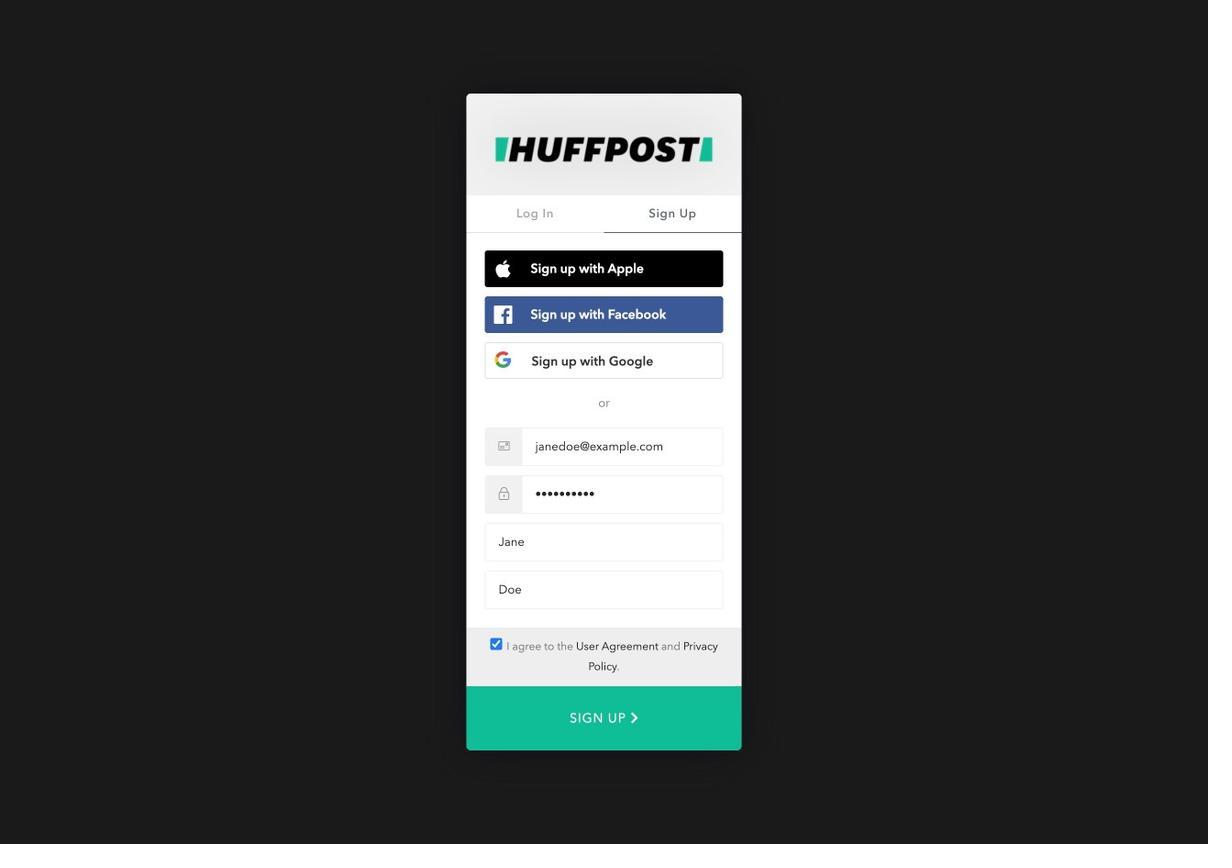Task type: vqa. For each thing, say whether or not it's contained in the screenshot.
checkbox
yes



Task type: locate. For each thing, give the bounding box(es) containing it.
None checkbox
[[490, 639, 502, 650]]

Email email field
[[523, 429, 723, 466]]



Task type: describe. For each thing, give the bounding box(es) containing it.
text image
[[631, 713, 639, 724]]

family_name text field
[[486, 572, 723, 609]]

box image
[[499, 488, 510, 500]]

box image
[[499, 440, 510, 453]]

Password password field
[[523, 477, 723, 513]]

given_name text field
[[486, 524, 723, 561]]



